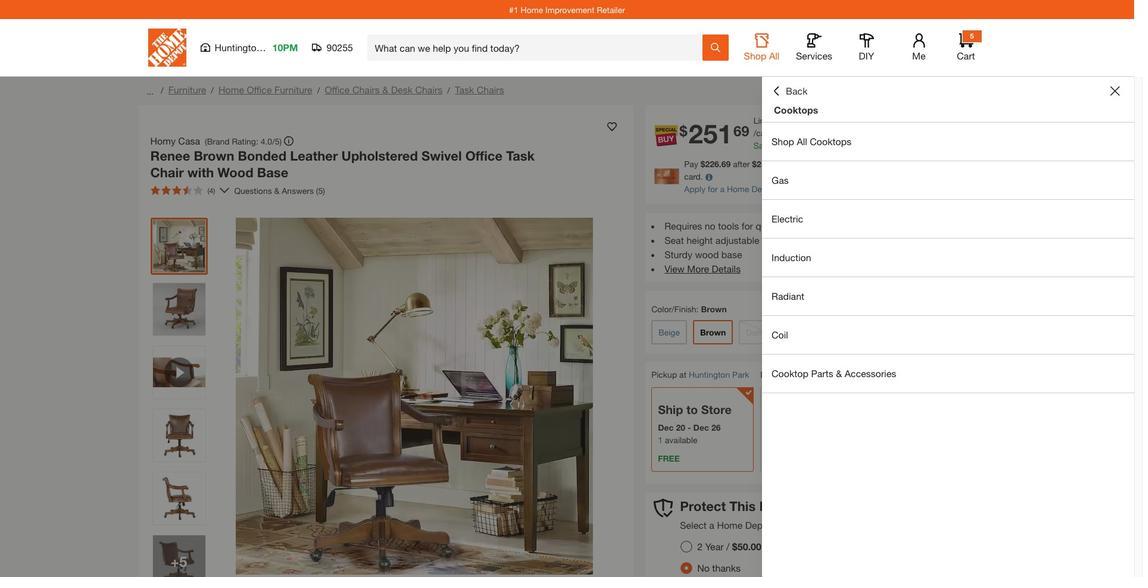 Task type: describe. For each thing, give the bounding box(es) containing it.
20 inside limit 20 per order /carton $ 411 . 94 save $ 160 . 25 ( 39 %)
[[774, 116, 784, 126]]

at
[[680, 370, 687, 380]]

retailer
[[597, 4, 625, 15]]

39
[[809, 141, 819, 151]]

1 chairs from the left
[[353, 84, 380, 95]]

90255 inside 90255 button
[[327, 42, 353, 53]]

electric link
[[762, 200, 1135, 238]]

cooktop
[[772, 368, 809, 379]]

upholstered
[[342, 148, 418, 164]]

20 inside ship to store dec 20 - dec 26 1 available
[[676, 423, 686, 433]]

more
[[688, 263, 710, 275]]

0 vertical spatial for
[[708, 184, 718, 194]]

to for 90255
[[800, 370, 807, 380]]

25 inside limit 20 per order /carton $ 411 . 94 save $ 160 . 25 ( 39 %)
[[796, 141, 805, 151]]

option group containing 2 year /
[[676, 537, 771, 578]]

services
[[796, 50, 833, 61]]

base
[[722, 249, 743, 260]]

color/finish : brown
[[652, 304, 727, 315]]

94
[[804, 128, 813, 138]]

/5)
[[272, 136, 282, 146]]

1 furniture from the left
[[168, 84, 206, 95]]

brown homy casa task chairs renee c3.2 image
[[153, 410, 205, 462]]

$ 251 69
[[680, 118, 750, 150]]

office chairs & desk chairs link
[[325, 84, 443, 95]]

90255 inside delivering to 90255
[[810, 370, 833, 381]]

after
[[733, 159, 750, 169]]

1 vertical spatial a
[[721, 184, 725, 194]]

coil link
[[762, 316, 1135, 354]]

2 vertical spatial &
[[836, 368, 842, 379]]

base
[[257, 165, 288, 180]]

6316524675112 image
[[153, 347, 205, 399]]

to for store
[[687, 403, 698, 417]]

-
[[688, 423, 691, 433]]

home down after
[[727, 184, 750, 194]]

limit 20 per order /carton $ 411 . 94 save $ 160 . 25 ( 39 %)
[[754, 116, 829, 151]]

1 vertical spatial brown
[[701, 304, 727, 315]]

delivering to 90255
[[761, 370, 833, 381]]

easy
[[801, 220, 820, 232]]

251
[[689, 118, 733, 150]]

no
[[705, 220, 716, 232]]

69
[[734, 123, 750, 140]]

renee
[[150, 148, 190, 164]]

0 horizontal spatial .
[[793, 141, 796, 151]]

$ right after
[[753, 159, 757, 169]]

task inside ... / furniture / home office furniture / office chairs & desk chairs / task chairs
[[455, 84, 474, 95]]

pay $ 226.69 after $ 25 off
[[685, 159, 785, 169]]

for:
[[889, 520, 903, 532]]

back button
[[772, 85, 808, 97]]

shop all cooktops
[[772, 136, 852, 147]]

requires no tools for quick and easy assembly seat height adjustable sturdy wood base view more details
[[665, 220, 863, 275]]

1 vertical spatial cooktops
[[810, 136, 852, 147]]

furniture link
[[168, 84, 206, 95]]

select
[[680, 520, 707, 532]]

card.
[[685, 172, 703, 182]]

limit
[[754, 116, 772, 126]]

coil
[[772, 329, 789, 341]]

2 furniture from the left
[[275, 84, 313, 95]]

huntington park
[[215, 42, 284, 53]]

#1
[[509, 4, 519, 15]]

protect
[[680, 499, 726, 515]]

quick
[[756, 220, 779, 232]]

(4) link
[[146, 181, 230, 200]]

height
[[687, 235, 713, 246]]

purchase
[[863, 159, 897, 169]]

3 chairs from the left
[[477, 84, 504, 95]]

chair
[[150, 165, 184, 180]]

4.0
[[261, 136, 272, 146]]

1 horizontal spatial office
[[325, 84, 350, 95]]

$50.00
[[733, 542, 762, 553]]

gas
[[772, 175, 789, 186]]

depot inside the protect this item select a home depot protection plan by allstate for:
[[746, 520, 772, 532]]

shop all button
[[743, 33, 781, 62]]

0 horizontal spatial office
[[247, 84, 272, 95]]

home inside the protect this item select a home depot protection plan by allstate for:
[[717, 520, 743, 532]]

0 vertical spatial cooktops
[[774, 104, 819, 116]]

... button
[[144, 83, 156, 99]]

thanks
[[713, 563, 741, 574]]

/ inside option group
[[727, 542, 730, 553]]

services button
[[796, 33, 834, 62]]

wood
[[218, 165, 254, 180]]

apply for a home depot consumer card link
[[685, 184, 836, 194]]

protect this item select a home depot protection plan by allstate for:
[[680, 499, 903, 532]]

/ right ... button
[[161, 85, 164, 95]]

view
[[665, 263, 685, 275]]

$ right save
[[775, 141, 779, 151]]

shop for shop all
[[744, 50, 767, 61]]

home right #1
[[521, 4, 543, 15]]

with
[[188, 165, 214, 180]]

your
[[787, 159, 804, 169]]

1 horizontal spatial park
[[733, 370, 750, 380]]

5
[[970, 32, 974, 41]]

(
[[807, 141, 809, 151]]

...
[[147, 86, 154, 96]]

cooktop parts & accessories
[[772, 368, 897, 379]]

questions
[[234, 186, 272, 196]]

pickup at huntington park
[[652, 370, 750, 380]]

task inside "renee brown bonded leather upholstered swivel office task chair with wood base"
[[506, 148, 535, 164]]

upon
[[900, 159, 919, 169]]

0 vertical spatial .
[[801, 128, 804, 138]]

qualifying
[[825, 159, 861, 169]]

1 vertical spatial &
[[274, 186, 280, 196]]

... / furniture / home office furniture / office chairs & desk chairs / task chairs
[[144, 84, 504, 96]]

0 vertical spatial huntington
[[215, 42, 262, 53]]

shop all
[[744, 50, 780, 61]]

0 vertical spatial depot
[[752, 184, 775, 194]]

2 chairs from the left
[[415, 84, 443, 95]]



Task type: locate. For each thing, give the bounding box(es) containing it.
1 vertical spatial 20
[[676, 423, 686, 433]]

depot
[[752, 184, 775, 194], [746, 520, 772, 532]]

home right furniture link at the left top
[[219, 84, 244, 95]]

/ right furniture link at the left top
[[211, 85, 214, 95]]

to inside delivering to 90255
[[800, 370, 807, 380]]

me button
[[900, 33, 938, 62]]

1 horizontal spatial &
[[383, 84, 389, 95]]

a left new
[[953, 159, 958, 169]]

/ right year
[[727, 542, 730, 553]]

1 horizontal spatial 20
[[774, 116, 784, 126]]

option group
[[676, 537, 771, 578]]

opening
[[921, 159, 951, 169]]

leather
[[290, 148, 338, 164]]

0 horizontal spatial shop
[[744, 50, 767, 61]]

a inside the protect this item select a home depot protection plan by allstate for:
[[710, 520, 715, 532]]

0 vertical spatial &
[[383, 84, 389, 95]]

requires
[[665, 220, 702, 232]]

0 vertical spatial 25
[[796, 141, 805, 151]]

diy
[[859, 50, 875, 61]]

What can we help you find today? search field
[[375, 35, 702, 60]]

improvement
[[546, 4, 595, 15]]

home
[[521, 4, 543, 15], [219, 84, 244, 95], [727, 184, 750, 194], [717, 520, 743, 532]]

90255
[[327, 42, 353, 53], [810, 370, 833, 381]]

menu
[[762, 123, 1135, 394]]

1 vertical spatial for
[[742, 220, 753, 232]]

dec
[[658, 423, 674, 433], [694, 423, 709, 433]]

1 horizontal spatial chairs
[[415, 84, 443, 95]]

brown homy casa task chairs renee 64.0 image
[[153, 220, 205, 273]]

brown homy casa task chairs renee 4f.3 image
[[153, 473, 205, 525]]

radiant
[[772, 291, 805, 302]]

0 horizontal spatial a
[[710, 520, 715, 532]]

1 vertical spatial 90255
[[810, 370, 833, 381]]

all inside "button"
[[770, 50, 780, 61]]

all for shop all cooktops
[[797, 136, 808, 147]]

for inside requires no tools for quick and easy assembly seat height adjustable sturdy wood base view more details
[[742, 220, 753, 232]]

and
[[782, 220, 798, 232]]

no
[[698, 563, 710, 574]]

brown inside brown button
[[700, 328, 726, 338]]

to inside ship to store dec 20 - dec 26 1 available
[[687, 403, 698, 417]]

1 vertical spatial depot
[[746, 520, 772, 532]]

$ right pay
[[701, 159, 706, 169]]

by
[[842, 520, 852, 532]]

brown homy casa task chairs renee 1f.4 image
[[153, 536, 205, 578]]

dec up 1
[[658, 423, 674, 433]]

1
[[658, 435, 663, 445]]

1 vertical spatial park
[[733, 370, 750, 380]]

color/finish
[[652, 304, 697, 315]]

office down 90255 button
[[325, 84, 350, 95]]

0 horizontal spatial chairs
[[353, 84, 380, 95]]

2 dec from the left
[[694, 423, 709, 433]]

info image
[[706, 174, 713, 181]]

0 vertical spatial a
[[953, 159, 958, 169]]

& right parts
[[836, 368, 842, 379]]

2 horizontal spatial chairs
[[477, 84, 504, 95]]

home office furniture link
[[219, 84, 313, 95]]

0 vertical spatial park
[[265, 42, 284, 53]]

furniture
[[168, 84, 206, 95], [275, 84, 313, 95]]

year
[[706, 542, 724, 553]]

off
[[769, 159, 785, 169]]

1 vertical spatial 25
[[757, 159, 766, 169]]

office inside "renee brown bonded leather upholstered swivel office task chair with wood base"
[[466, 148, 503, 164]]

1 vertical spatial .
[[793, 141, 796, 151]]

all
[[770, 50, 780, 61], [797, 136, 808, 147]]

park
[[265, 42, 284, 53], [733, 370, 750, 380]]

all for shop all
[[770, 50, 780, 61]]

total
[[806, 159, 823, 169]]

answers
[[282, 186, 314, 196]]

& left desk
[[383, 84, 389, 95]]

brown inside "renee brown bonded leather upholstered swivel office task chair with wood base"
[[194, 148, 234, 164]]

1 vertical spatial all
[[797, 136, 808, 147]]

radiant link
[[762, 278, 1135, 316]]

& inside ... / furniture / home office furniture / office chairs & desk chairs / task chairs
[[383, 84, 389, 95]]

save
[[754, 141, 772, 151]]

1 dec from the left
[[658, 423, 674, 433]]

furniture down 10pm in the top of the page
[[275, 84, 313, 95]]

0 horizontal spatial 90255
[[327, 42, 353, 53]]

(brand rating: 4.0 /5)
[[205, 136, 282, 146]]

to up -
[[687, 403, 698, 417]]

1 horizontal spatial task
[[506, 148, 535, 164]]

home up the 2 year / $50.00
[[717, 520, 743, 532]]

homy casa link
[[150, 134, 205, 148]]

to left 90255 link
[[800, 370, 807, 380]]

apply
[[685, 184, 706, 194]]

huntington left 10pm in the top of the page
[[215, 42, 262, 53]]

25 left off
[[757, 159, 766, 169]]

2 horizontal spatial office
[[466, 148, 503, 164]]

park left the delivering
[[733, 370, 750, 380]]

assembly
[[823, 220, 863, 232]]

available
[[665, 435, 698, 445]]

shop all cooktops link
[[762, 123, 1135, 161]]

20 left per
[[774, 116, 784, 126]]

view more details link
[[665, 263, 741, 275]]

$ up 160
[[783, 128, 787, 138]]

0 vertical spatial all
[[770, 50, 780, 61]]

0 vertical spatial shop
[[744, 50, 767, 61]]

order
[[800, 116, 820, 126]]

beige button
[[652, 320, 687, 345]]

adjustable
[[716, 235, 760, 246]]

1 horizontal spatial to
[[800, 370, 807, 380]]

90255 up ... / furniture / home office furniture / office chairs & desk chairs / task chairs
[[327, 42, 353, 53]]

1 horizontal spatial 25
[[796, 141, 805, 151]]

1 horizontal spatial dec
[[694, 423, 709, 433]]

brown down (brand
[[194, 148, 234, 164]]

dec right -
[[694, 423, 709, 433]]

0 horizontal spatial 20
[[676, 423, 686, 433]]

induction link
[[762, 239, 1135, 277]]

0 horizontal spatial furniture
[[168, 84, 206, 95]]

1 horizontal spatial all
[[797, 136, 808, 147]]

per
[[786, 116, 798, 126]]

card
[[818, 184, 836, 194]]

shop inside "button"
[[744, 50, 767, 61]]

1 horizontal spatial 90255
[[810, 370, 833, 381]]

a inside your total qualifying purchase upon opening a new card.
[[953, 159, 958, 169]]

induction
[[772, 252, 812, 263]]

all left 39
[[797, 136, 808, 147]]

item
[[760, 499, 788, 515]]

1 horizontal spatial furniture
[[275, 84, 313, 95]]

1 horizontal spatial .
[[801, 128, 804, 138]]

0 horizontal spatial to
[[687, 403, 698, 417]]

huntington right at
[[689, 370, 730, 380]]

gas link
[[762, 161, 1135, 200]]

accessories
[[845, 368, 897, 379]]

details
[[712, 263, 741, 275]]

$ left 251
[[680, 123, 688, 140]]

for up adjustable
[[742, 220, 753, 232]]

1 vertical spatial huntington
[[689, 370, 730, 380]]

brown down color/finish : brown
[[700, 328, 726, 338]]

90255 link
[[810, 369, 833, 382]]

drawer close image
[[1111, 86, 1120, 96]]

depot down off
[[752, 184, 775, 194]]

0 horizontal spatial all
[[770, 50, 780, 61]]

brown homy casa task chairs renee e1.1 image
[[153, 284, 205, 336]]

0 horizontal spatial 25
[[757, 159, 766, 169]]

0 vertical spatial 20
[[774, 116, 784, 126]]

1 vertical spatial shop
[[772, 136, 795, 147]]

furniture right ... button
[[168, 84, 206, 95]]

1 vertical spatial to
[[687, 403, 698, 417]]

cart 5
[[957, 32, 976, 61]]

0 vertical spatial brown
[[194, 148, 234, 164]]

a down 226.69
[[721, 184, 725, 194]]

apply for a home depot consumer card
[[685, 184, 836, 194]]

park up home office furniture "link"
[[265, 42, 284, 53]]

0 vertical spatial task
[[455, 84, 474, 95]]

plan
[[821, 520, 839, 532]]

back
[[786, 85, 808, 97]]

2 horizontal spatial &
[[836, 368, 842, 379]]

the home depot logo image
[[148, 29, 186, 67]]

pay
[[685, 159, 699, 169]]

free
[[658, 454, 680, 464]]

0 horizontal spatial task
[[455, 84, 474, 95]]

.
[[801, 128, 804, 138], [793, 141, 796, 151]]

(brand
[[205, 136, 230, 146]]

1 horizontal spatial a
[[721, 184, 725, 194]]

2 vertical spatial a
[[710, 520, 715, 532]]

/ left task chairs link in the left top of the page
[[448, 85, 450, 95]]

(4)
[[208, 186, 215, 195]]

0 vertical spatial 90255
[[327, 42, 353, 53]]

0 horizontal spatial huntington
[[215, 42, 262, 53]]

& down base
[[274, 186, 280, 196]]

allstate
[[855, 520, 887, 532]]

1 horizontal spatial shop
[[772, 136, 795, 147]]

menu containing shop all cooktops
[[762, 123, 1135, 394]]

1 horizontal spatial for
[[742, 220, 753, 232]]

0 horizontal spatial &
[[274, 186, 280, 196]]

a right select at right bottom
[[710, 520, 715, 532]]

90255 right cooktop
[[810, 370, 833, 381]]

1 vertical spatial task
[[506, 148, 535, 164]]

depot down item
[[746, 520, 772, 532]]

pickup
[[652, 370, 677, 380]]

1 horizontal spatial huntington
[[689, 370, 730, 380]]

ship to store dec 20 - dec 26 1 available
[[658, 403, 732, 445]]

shop for shop all cooktops
[[772, 136, 795, 147]]

0 horizontal spatial for
[[708, 184, 718, 194]]

3.5 stars image
[[150, 186, 203, 195]]

cooktops down back
[[774, 104, 819, 116]]

brown right : at the bottom
[[701, 304, 727, 315]]

wood
[[695, 249, 719, 260]]

cooktop parts & accessories link
[[762, 355, 1135, 393]]

a
[[953, 159, 958, 169], [721, 184, 725, 194], [710, 520, 715, 532]]

(4) button
[[146, 181, 220, 200]]

226.69
[[706, 159, 731, 169]]

apply now image
[[655, 169, 685, 184]]

for down info image
[[708, 184, 718, 194]]

0 horizontal spatial dec
[[658, 423, 674, 433]]

your total qualifying purchase upon opening a new card.
[[685, 159, 976, 182]]

$ inside $ 251 69
[[680, 123, 688, 140]]

all up "back" "button"
[[770, 50, 780, 61]]

me
[[913, 50, 926, 61]]

bonded
[[238, 148, 287, 164]]

/ down 90255 button
[[317, 85, 320, 95]]

feedback link image
[[1128, 201, 1144, 266]]

home inside ... / furniture / home office furniture / office chairs & desk chairs / task chairs
[[219, 84, 244, 95]]

2 horizontal spatial a
[[953, 159, 958, 169]]

cooktops right the (
[[810, 136, 852, 147]]

office down huntington park
[[247, 84, 272, 95]]

protection
[[774, 520, 818, 532]]

411
[[787, 128, 801, 138]]

electric
[[772, 213, 804, 225]]

25
[[796, 141, 805, 151], [757, 159, 766, 169]]

0 horizontal spatial park
[[265, 42, 284, 53]]

25 left the (
[[796, 141, 805, 151]]

huntington
[[215, 42, 262, 53], [689, 370, 730, 380]]

/carton
[[754, 128, 780, 138]]

desk
[[391, 84, 413, 95]]

2 vertical spatial brown
[[700, 328, 726, 338]]

2
[[698, 542, 703, 553]]

sturdy
[[665, 249, 693, 260]]

20 left -
[[676, 423, 686, 433]]

0 vertical spatial to
[[800, 370, 807, 380]]

office right swivel
[[466, 148, 503, 164]]



Task type: vqa. For each thing, say whether or not it's contained in the screenshot.
"to" in the Shopping for your business? Convert to a
no



